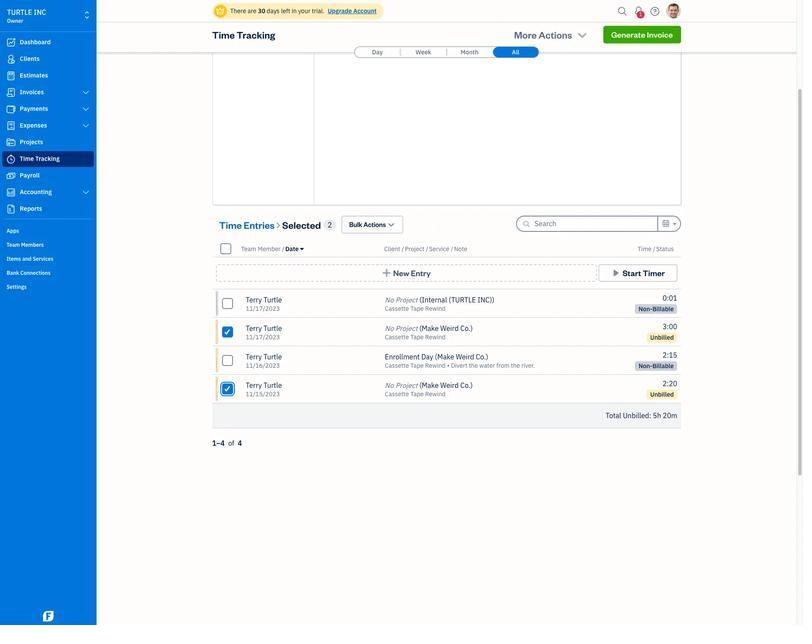 Task type: vqa. For each thing, say whether or not it's contained in the screenshot.
2nd "Cassette" from the bottom
yes



Task type: describe. For each thing, give the bounding box(es) containing it.
actions for more actions
[[539, 29, 572, 41]]

expenses link
[[2, 118, 94, 134]]

terry turtle 11/17/2023 for make weird co.
[[246, 324, 282, 341]]

upgrade
[[328, 7, 352, 15]]

2 / from the left
[[402, 245, 404, 253]]

settings
[[7, 284, 27, 290]]

chevron large down image for expenses
[[82, 122, 90, 129]]

project link
[[405, 245, 426, 253]]

reports link
[[2, 201, 94, 217]]

3:00
[[663, 323, 677, 331]]

payments
[[20, 105, 48, 113]]

team inside button
[[273, 22, 290, 30]]

internal inside no project ( internal (turtle inc) ) cassette tape rewind
[[422, 296, 447, 305]]

bulk actions button
[[341, 216, 403, 234]]

0 vertical spatial caretdown image
[[672, 219, 676, 229]]

payment image
[[6, 105, 16, 114]]

rewind for 0:01
[[425, 305, 446, 313]]

reports
[[20, 205, 42, 213]]

:
[[649, 412, 651, 420]]

(turtle
[[449, 296, 476, 305]]

date link
[[285, 245, 304, 253]]

no project ( make weird co. ) cassette tape rewind for 3:00
[[385, 324, 473, 341]]

start
[[623, 268, 641, 278]]

trial.
[[312, 7, 324, 15]]

new entry
[[393, 268, 431, 278]]

members
[[21, 242, 44, 248]]

unbilled
[[623, 412, 649, 420]]

project image
[[6, 138, 16, 147]]

no for 2:20
[[385, 381, 394, 390]]

check image for 2:20
[[223, 385, 231, 393]]

no for 0:01
[[385, 296, 394, 305]]

note link
[[454, 245, 467, 253]]

time entries
[[219, 219, 275, 231]]

chevron large down image for payments
[[82, 106, 90, 113]]

apps
[[7, 228, 19, 234]]

selected
[[282, 219, 321, 231]]

invoice image
[[6, 88, 16, 97]]

chevron large down image for invoices
[[82, 89, 90, 96]]

member
[[258, 245, 281, 253]]

invoices link
[[2, 85, 94, 100]]

1 horizontal spatial tracking
[[237, 29, 275, 41]]

36m
[[246, 3, 259, 11]]

timer image
[[6, 155, 16, 164]]

payroll
[[20, 172, 40, 179]]

( for 3:00
[[419, 324, 422, 333]]

invite
[[237, 22, 255, 30]]

11/17/2023 for make
[[246, 333, 280, 341]]

freshbooks image
[[41, 612, 55, 622]]

projects link
[[2, 135, 94, 151]]

1–4 of 4
[[212, 439, 242, 448]]

5h
[[653, 412, 661, 420]]

all link
[[493, 47, 538, 57]]

search image
[[615, 5, 629, 18]]

terry turtle 11/17/2023 for internal (turtle inc)
[[246, 296, 282, 313]]

from
[[496, 362, 509, 370]]

) for 3:00
[[470, 324, 473, 333]]

days
[[267, 7, 280, 15]]

0 horizontal spatial day
[[372, 48, 383, 56]]

time left status
[[638, 245, 651, 253]]

11/17/2023 for internal
[[246, 305, 280, 313]]

account
[[353, 7, 377, 15]]

( for 2:20
[[419, 381, 422, 390]]

make for 2:20
[[422, 381, 439, 390]]

date
[[285, 245, 299, 253]]

time link
[[638, 245, 653, 253]]

2:15
[[663, 351, 677, 360]]

•
[[447, 362, 449, 370]]

2:15 non-billable
[[639, 351, 677, 370]]

tape for 2:15
[[410, 362, 424, 370]]

invoices
[[20, 88, 44, 96]]

no project ( make weird co. ) cassette tape rewind for 2:20
[[385, 381, 473, 398]]

5 / from the left
[[653, 245, 655, 253]]

note
[[454, 245, 467, 253]]

divert
[[451, 362, 467, 370]]

3 / from the left
[[426, 245, 428, 253]]

accounting link
[[2, 185, 94, 201]]

0 vertical spatial time tracking
[[212, 29, 275, 41]]

day link
[[355, 47, 400, 57]]

11/16/2023
[[246, 362, 280, 370]]

weird for 3:00
[[440, 324, 459, 333]]

billable for 2:15
[[652, 362, 674, 370]]

enrollment
[[385, 353, 420, 362]]

time tracking inside main element
[[20, 155, 60, 163]]

chevron large down image for accounting
[[82, 189, 90, 196]]

dashboard
[[20, 38, 51, 46]]

2:20
[[663, 380, 677, 388]]

entries
[[244, 219, 275, 231]]

co. for 2:20
[[460, 381, 470, 390]]

of
[[228, 439, 234, 448]]

total
[[606, 412, 621, 420]]

week
[[416, 48, 431, 56]]

no project ( internal (turtle inc) ) cassette tape rewind
[[385, 296, 494, 313]]

co. for 2:15
[[476, 353, 486, 362]]

turtle for 2:20
[[263, 381, 282, 390]]

bank connections
[[7, 270, 51, 276]]

bank connections link
[[2, 266, 94, 280]]

water
[[479, 362, 495, 370]]

start timer
[[623, 268, 665, 278]]

7h 36m button
[[213, 0, 314, 14]]

turtle inc owner
[[7, 8, 46, 24]]

time inside main element
[[20, 155, 34, 163]]

11/15/2023
[[246, 391, 280, 398]]

dashboard link
[[2, 35, 94, 50]]

project right client
[[405, 245, 424, 253]]

projects
[[20, 138, 43, 146]]

more actions button
[[506, 24, 596, 45]]

1–4
[[212, 439, 225, 448]]

team for team member /
[[241, 245, 256, 253]]

client image
[[6, 55, 16, 64]]

rewind for 2:15
[[425, 362, 446, 370]]

team members link
[[2, 238, 94, 251]]

more actions
[[514, 29, 572, 41]]

) for 0:01
[[492, 296, 494, 305]]

client
[[384, 245, 400, 253]]

cassette for 2:20
[[385, 391, 409, 398]]

clients
[[20, 55, 40, 63]]

weird for 2:15
[[456, 353, 474, 362]]

) for 2:20
[[470, 381, 473, 390]]

Search text field
[[535, 217, 657, 231]]

actions for bulk actions
[[363, 221, 386, 229]]

unbilled for 3:00
[[650, 334, 674, 342]]

connections
[[20, 270, 51, 276]]

tape for 3:00
[[410, 333, 424, 341]]

go to help image
[[648, 5, 662, 18]]

cassette for 0:01
[[385, 305, 409, 313]]

non- for 2:15
[[639, 362, 652, 370]]

main element
[[0, 0, 118, 626]]

there
[[230, 7, 246, 15]]

billable for 0:01
[[652, 305, 674, 313]]

terry turtle 11/15/2023
[[246, 381, 282, 398]]

crown image
[[216, 6, 225, 16]]

team for team members
[[7, 242, 20, 248]]

time down crown icon
[[212, 29, 235, 41]]

1 the from the left
[[469, 362, 478, 370]]



Task type: locate. For each thing, give the bounding box(es) containing it.
no project ( make weird co. ) cassette tape rewind down no project ( internal (turtle inc) ) cassette tape rewind
[[385, 324, 473, 341]]

no for 3:00
[[385, 324, 394, 333]]

co. down (turtle
[[460, 324, 470, 333]]

terry turtle 11/17/2023
[[246, 296, 282, 313], [246, 324, 282, 341]]

4 turtle from the top
[[263, 381, 282, 390]]

)
[[492, 296, 494, 305], [470, 324, 473, 333], [486, 353, 488, 362], [470, 381, 473, 390]]

make down enrollment day ( make weird co. ) cassette tape rewind • divert the water from the river.
[[422, 381, 439, 390]]

co. down divert
[[460, 381, 470, 390]]

co. up water
[[476, 353, 486, 362]]

terry turtle 11/16/2023
[[246, 353, 282, 370]]

co. for 3:00
[[460, 324, 470, 333]]

non- up 3:00 unbilled
[[639, 305, 652, 313]]

tape for 2:20
[[410, 391, 424, 398]]

( down no project ( internal (turtle inc) ) cassette tape rewind
[[419, 324, 422, 333]]

2 terry turtle 11/17/2023 from the top
[[246, 324, 282, 341]]

0 vertical spatial non-
[[639, 305, 652, 313]]

1 vertical spatial tracking
[[35, 155, 60, 163]]

status link
[[656, 245, 674, 253]]

unbilled inside 2:20 unbilled
[[650, 391, 674, 399]]

actions inside 'dropdown button'
[[539, 29, 572, 41]]

chevrondown image
[[576, 29, 588, 41], [387, 220, 395, 229]]

( for 0:01
[[419, 296, 422, 305]]

2 the from the left
[[511, 362, 520, 370]]

cassette inside enrollment day ( make weird co. ) cassette tape rewind • divert the water from the river.
[[385, 362, 409, 370]]

check image
[[223, 328, 231, 336], [223, 385, 231, 393]]

1 vertical spatial chevron large down image
[[82, 122, 90, 129]]

1 horizontal spatial time tracking
[[212, 29, 275, 41]]

1 vertical spatial weird
[[456, 353, 474, 362]]

billable inside 2:15 non-billable
[[652, 362, 674, 370]]

1 11/17/2023 from the top
[[246, 305, 280, 313]]

2 no project ( make weird co. ) cassette tape rewind from the top
[[385, 381, 473, 398]]

time tracking down projects link
[[20, 155, 60, 163]]

chevron large down image
[[82, 106, 90, 113], [82, 189, 90, 196]]

chart image
[[6, 188, 16, 197]]

chevron large down image up expenses link
[[82, 106, 90, 113]]

2:20 unbilled
[[650, 380, 677, 399]]

make
[[422, 324, 439, 333], [437, 353, 454, 362], [422, 381, 439, 390]]

time right timer image
[[20, 155, 34, 163]]

turtle
[[7, 8, 32, 17]]

turtle
[[263, 296, 282, 305], [263, 324, 282, 333], [263, 353, 282, 362], [263, 381, 282, 390]]

no down enrollment
[[385, 381, 394, 390]]

caretdown image inside date link
[[300, 246, 304, 253]]

check image for 3:00
[[223, 328, 231, 336]]

2 vertical spatial weird
[[440, 381, 459, 390]]

0 vertical spatial tracking
[[237, 29, 275, 41]]

tape inside no project ( internal (turtle inc) ) cassette tape rewind
[[410, 305, 424, 313]]

2 vertical spatial make
[[422, 381, 439, 390]]

0:01
[[663, 294, 677, 303]]

0 vertical spatial chevrondown image
[[576, 29, 588, 41]]

2 check image from the top
[[223, 385, 231, 393]]

20m
[[663, 412, 677, 420]]

3 cassette from the top
[[385, 362, 409, 370]]

no project ( make weird co. ) cassette tape rewind down •
[[385, 381, 473, 398]]

2 chevron large down image from the top
[[82, 189, 90, 196]]

1 rewind from the top
[[425, 305, 446, 313]]

no inside no project ( internal (turtle inc) ) cassette tape rewind
[[385, 296, 394, 305]]

make inside enrollment day ( make weird co. ) cassette tape rewind • divert the water from the river.
[[437, 353, 454, 362]]

/ left status
[[653, 245, 655, 253]]

time tracking down there
[[212, 29, 275, 41]]

terry for 0:01
[[246, 296, 262, 305]]

1 vertical spatial non-
[[639, 362, 652, 370]]

no
[[385, 296, 394, 305], [385, 324, 394, 333], [385, 381, 394, 390]]

the
[[469, 362, 478, 370], [511, 362, 520, 370]]

unbilled down the 2:20
[[650, 391, 674, 399]]

1 vertical spatial no project ( make weird co. ) cassette tape rewind
[[385, 381, 473, 398]]

the left water
[[469, 362, 478, 370]]

tape for 0:01
[[410, 305, 424, 313]]

0 horizontal spatial tracking
[[35, 155, 60, 163]]

1 vertical spatial co.
[[476, 353, 486, 362]]

generate invoice
[[611, 29, 673, 39]]

1 cassette from the top
[[385, 305, 409, 313]]

0:01 non-billable
[[639, 294, 677, 313]]

3 terry from the top
[[246, 353, 262, 362]]

2 chevron large down image from the top
[[82, 122, 90, 129]]

1 tape from the top
[[410, 305, 424, 313]]

project for 0:01
[[395, 296, 418, 305]]

co.
[[460, 324, 470, 333], [476, 353, 486, 362], [460, 381, 470, 390]]

chevron large down image inside accounting link
[[82, 189, 90, 196]]

) for 2:15
[[486, 353, 488, 362]]

internal
[[352, 26, 377, 35], [422, 296, 447, 305]]

7h
[[237, 3, 244, 11]]

chevrondown image right more actions
[[576, 29, 588, 41]]

weird for 2:20
[[440, 381, 459, 390]]

generate
[[611, 29, 645, 39]]

terry for 2:15
[[246, 353, 262, 362]]

0 horizontal spatial the
[[469, 362, 478, 370]]

1 horizontal spatial chevrondown image
[[576, 29, 588, 41]]

time inside button
[[219, 219, 242, 231]]

no up enrollment
[[385, 324, 394, 333]]

project for 2:20
[[395, 381, 418, 390]]

service
[[429, 245, 449, 253]]

chevrondown image inside bulk actions dropdown button
[[387, 220, 395, 229]]

rewind
[[425, 305, 446, 313], [425, 333, 446, 341], [425, 362, 446, 370], [425, 391, 446, 398]]

7h 36m
[[237, 3, 259, 11]]

internal down account
[[352, 26, 377, 35]]

terry inside terry turtle 11/15/2023
[[246, 381, 262, 390]]

0 vertical spatial terry turtle 11/17/2023
[[246, 296, 282, 313]]

1 vertical spatial billable
[[652, 362, 674, 370]]

generate invoice button
[[603, 26, 681, 43]]

no down plus image
[[385, 296, 394, 305]]

entry
[[411, 268, 431, 278]]

weird down no project ( internal (turtle inc) ) cassette tape rewind
[[440, 324, 459, 333]]

1 vertical spatial actions
[[363, 221, 386, 229]]

2 vertical spatial co.
[[460, 381, 470, 390]]

0 horizontal spatial internal
[[352, 26, 377, 35]]

) up water
[[486, 353, 488, 362]]

rewind down "entry"
[[425, 305, 446, 313]]

turtle inside terry turtle 11/15/2023
[[263, 381, 282, 390]]

1 vertical spatial day
[[421, 353, 433, 362]]

estimate image
[[6, 72, 16, 80]]

4 tape from the top
[[410, 391, 424, 398]]

rewind down no project ( internal (turtle inc) ) cassette tape rewind
[[425, 333, 446, 341]]

project
[[405, 245, 424, 253], [395, 296, 418, 305], [395, 324, 418, 333], [395, 381, 418, 390]]

actions inside dropdown button
[[363, 221, 386, 229]]

1 horizontal spatial actions
[[539, 29, 572, 41]]

2 11/17/2023 from the top
[[246, 333, 280, 341]]

0 vertical spatial make
[[422, 324, 439, 333]]

3:00 unbilled
[[650, 323, 677, 342]]

dashboard image
[[6, 38, 16, 47]]

project up enrollment
[[395, 324, 418, 333]]

tracking inside main element
[[35, 155, 60, 163]]

team down the left
[[273, 22, 290, 30]]

( inside enrollment day ( make weird co. ) cassette tape rewind • divert the water from the river.
[[435, 353, 437, 362]]

chevron large down image inside payments link
[[82, 106, 90, 113]]

1 vertical spatial chevrondown image
[[387, 220, 395, 229]]

make up •
[[437, 353, 454, 362]]

time left entries
[[219, 219, 242, 231]]

0 vertical spatial chevron large down image
[[82, 106, 90, 113]]

team
[[273, 22, 290, 30], [7, 242, 20, 248], [241, 245, 256, 253]]

4 / from the left
[[451, 245, 453, 253]]

weird down •
[[440, 381, 459, 390]]

project inside no project ( internal (turtle inc) ) cassette tape rewind
[[395, 296, 418, 305]]

1 vertical spatial unbilled
[[650, 391, 674, 399]]

rewind for 3:00
[[425, 333, 446, 341]]

2 horizontal spatial team
[[273, 22, 290, 30]]

) inside no project ( internal (turtle inc) ) cassette tape rewind
[[492, 296, 494, 305]]

chevrondown image inside more actions 'dropdown button'
[[576, 29, 588, 41]]

services
[[33, 256, 53, 262]]

cassette for 3:00
[[385, 333, 409, 341]]

bank
[[7, 270, 19, 276]]

2 cassette from the top
[[385, 333, 409, 341]]

( right enrollment
[[435, 353, 437, 362]]

1 / from the left
[[282, 245, 284, 253]]

actions
[[539, 29, 572, 41], [363, 221, 386, 229]]

unbilled down the 3:00 on the bottom of the page
[[650, 334, 674, 342]]

more
[[514, 29, 537, 41]]

bulk actions
[[349, 221, 386, 229]]

0 vertical spatial chevron large down image
[[82, 89, 90, 96]]

non- inside 2:15 non-billable
[[639, 362, 652, 370]]

terry for 2:20
[[246, 381, 262, 390]]

rewind left •
[[425, 362, 446, 370]]

new
[[393, 268, 409, 278]]

cassette for 2:15
[[385, 362, 409, 370]]

0 vertical spatial no
[[385, 296, 394, 305]]

the right from
[[511, 362, 520, 370]]

/ left date
[[282, 245, 284, 253]]

billable down 0:01
[[652, 305, 674, 313]]

1 vertical spatial make
[[437, 353, 454, 362]]

team inside main element
[[7, 242, 20, 248]]

estimates
[[20, 72, 48, 79]]

4 rewind from the top
[[425, 391, 446, 398]]

make down no project ( internal (turtle inc) ) cassette tape rewind
[[422, 324, 439, 333]]

status
[[656, 245, 674, 253]]

1 unbilled from the top
[[650, 334, 674, 342]]

caretdown image right calendar image
[[672, 219, 676, 229]]

3 rewind from the top
[[425, 362, 446, 370]]

2 no from the top
[[385, 324, 394, 333]]

turtle inside terry turtle 11/16/2023
[[263, 353, 282, 362]]

chevrondown image right bulk actions
[[387, 220, 395, 229]]

day down account
[[372, 48, 383, 56]]

) down (turtle
[[470, 324, 473, 333]]

1 horizontal spatial team
[[241, 245, 256, 253]]

1 button
[[632, 2, 646, 20]]

1 vertical spatial chevron large down image
[[82, 189, 90, 196]]

caretdown image
[[672, 219, 676, 229], [300, 246, 304, 253]]

1 vertical spatial caretdown image
[[300, 246, 304, 253]]

report image
[[6, 205, 16, 214]]

new entry button
[[216, 265, 597, 282]]

terry for 3:00
[[246, 324, 262, 333]]

1 vertical spatial check image
[[223, 385, 231, 393]]

2 tape from the top
[[410, 333, 424, 341]]

1 horizontal spatial caretdown image
[[672, 219, 676, 229]]

apps link
[[2, 224, 94, 237]]

time
[[212, 29, 235, 41], [20, 155, 34, 163], [219, 219, 242, 231], [638, 245, 651, 253]]

money image
[[6, 172, 16, 180]]

in
[[292, 7, 297, 15]]

there are 30 days left in your trial. upgrade account
[[230, 7, 377, 15]]

0 vertical spatial 11/17/2023
[[246, 305, 280, 313]]

1 vertical spatial terry turtle 11/17/2023
[[246, 324, 282, 341]]

1 terry turtle 11/17/2023 from the top
[[246, 296, 282, 313]]

0 vertical spatial co.
[[460, 324, 470, 333]]

billable down 2:15 on the bottom of page
[[652, 362, 674, 370]]

service link
[[429, 245, 451, 253]]

total unbilled : 5h 20m
[[606, 412, 677, 420]]

weird up divert
[[456, 353, 474, 362]]

weird inside enrollment day ( make weird co. ) cassette tape rewind • divert the water from the river.
[[456, 353, 474, 362]]

0 horizontal spatial caretdown image
[[300, 246, 304, 253]]

1 horizontal spatial day
[[421, 353, 433, 362]]

2 turtle from the top
[[263, 324, 282, 333]]

bulk
[[349, 221, 362, 229]]

expenses
[[20, 122, 47, 129]]

cassette
[[385, 305, 409, 313], [385, 333, 409, 341], [385, 362, 409, 370], [385, 391, 409, 398]]

co. inside enrollment day ( make weird co. ) cassette tape rewind • divert the water from the river.
[[476, 353, 486, 362]]

30
[[258, 7, 265, 15]]

inc)
[[478, 296, 492, 305]]

0 vertical spatial day
[[372, 48, 383, 56]]

2
[[328, 221, 332, 229]]

non- inside '0:01 non-billable'
[[639, 305, 652, 313]]

tracking down projects link
[[35, 155, 60, 163]]

payments link
[[2, 101, 94, 117]]

turtle for 3:00
[[263, 324, 282, 333]]

chevron large down image
[[82, 89, 90, 96], [82, 122, 90, 129]]

2 vertical spatial no
[[385, 381, 394, 390]]

0 vertical spatial unbilled
[[650, 334, 674, 342]]

plus image
[[381, 269, 392, 278]]

caretdown image right date
[[300, 246, 304, 253]]

chevron large down image up projects link
[[82, 122, 90, 129]]

( down enrollment
[[419, 381, 422, 390]]

chevron large down image down estimates link
[[82, 89, 90, 96]]

time entries button
[[219, 218, 275, 232]]

actions right more
[[539, 29, 572, 41]]

expense image
[[6, 122, 16, 130]]

0 vertical spatial check image
[[223, 328, 231, 336]]

billable
[[652, 305, 674, 313], [652, 362, 674, 370]]

chevron large down image up 'reports' link
[[82, 189, 90, 196]]

cassette inside no project ( internal (turtle inc) ) cassette tape rewind
[[385, 305, 409, 313]]

turtle for 2:15
[[263, 353, 282, 362]]

actions right bulk
[[363, 221, 386, 229]]

4
[[238, 439, 242, 448]]

/ right client
[[402, 245, 404, 253]]

1
[[639, 11, 642, 18]]

3 no from the top
[[385, 381, 394, 390]]

2 non- from the top
[[639, 362, 652, 370]]

make for 2:15
[[437, 353, 454, 362]]

unbilled inside 3:00 unbilled
[[650, 334, 674, 342]]

/ left "note"
[[451, 245, 453, 253]]

terry
[[246, 296, 262, 305], [246, 324, 262, 333], [246, 353, 262, 362], [246, 381, 262, 390]]

are
[[248, 7, 256, 15]]

items
[[7, 256, 21, 262]]

1 chevron large down image from the top
[[82, 106, 90, 113]]

0 horizontal spatial team
[[7, 242, 20, 248]]

your
[[257, 22, 271, 30]]

payroll link
[[2, 168, 94, 184]]

enrollment day ( make weird co. ) cassette tape rewind • divert the water from the river.
[[385, 353, 535, 370]]

/ left service on the right top
[[426, 245, 428, 253]]

items and services link
[[2, 252, 94, 265]]

start timer button
[[598, 265, 677, 282]]

0 vertical spatial weird
[[440, 324, 459, 333]]

1 chevron large down image from the top
[[82, 89, 90, 96]]

( for 2:15
[[435, 353, 437, 362]]

4 terry from the top
[[246, 381, 262, 390]]

0 horizontal spatial time tracking
[[20, 155, 60, 163]]

11/17/2023
[[246, 305, 280, 313], [246, 333, 280, 341]]

0 vertical spatial internal
[[352, 26, 377, 35]]

1 vertical spatial 11/17/2023
[[246, 333, 280, 341]]

terry inside terry turtle 11/16/2023
[[246, 353, 262, 362]]

team left member
[[241, 245, 256, 253]]

0 vertical spatial billable
[[652, 305, 674, 313]]

upgrade account link
[[326, 7, 377, 15]]

project down enrollment
[[395, 381, 418, 390]]

billable inside '0:01 non-billable'
[[652, 305, 674, 313]]

day inside enrollment day ( make weird co. ) cassette tape rewind • divert the water from the river.
[[421, 353, 433, 362]]

rewind for 2:20
[[425, 391, 446, 398]]

1 vertical spatial time tracking
[[20, 155, 60, 163]]

month
[[461, 48, 478, 56]]

rewind inside no project ( internal (turtle inc) ) cassette tape rewind
[[425, 305, 446, 313]]

0 horizontal spatial chevrondown image
[[387, 220, 395, 229]]

) right (turtle
[[492, 296, 494, 305]]

rewind inside enrollment day ( make weird co. ) cassette tape rewind • divert the water from the river.
[[425, 362, 446, 370]]

settings link
[[2, 280, 94, 294]]

2 unbilled from the top
[[650, 391, 674, 399]]

) inside enrollment day ( make weird co. ) cassette tape rewind • divert the water from the river.
[[486, 353, 488, 362]]

1 terry from the top
[[246, 296, 262, 305]]

) down enrollment day ( make weird co. ) cassette tape rewind • divert the water from the river.
[[470, 381, 473, 390]]

left
[[281, 7, 290, 15]]

4 cassette from the top
[[385, 391, 409, 398]]

client / project / service / note
[[384, 245, 467, 253]]

non- up 2:20 unbilled
[[639, 362, 652, 370]]

unbilled for 2:20
[[650, 391, 674, 399]]

0 vertical spatial actions
[[539, 29, 572, 41]]

1 horizontal spatial internal
[[422, 296, 447, 305]]

play image
[[611, 269, 621, 278]]

day right enrollment
[[421, 353, 433, 362]]

river.
[[521, 362, 535, 370]]

invite your team button
[[213, 14, 314, 39]]

1 no project ( make weird co. ) cassette tape rewind from the top
[[385, 324, 473, 341]]

( inside no project ( internal (turtle inc) ) cassette tape rewind
[[419, 296, 422, 305]]

0 horizontal spatial actions
[[363, 221, 386, 229]]

1 turtle from the top
[[263, 296, 282, 305]]

1 check image from the top
[[223, 328, 231, 336]]

( down "entry"
[[419, 296, 422, 305]]

1 horizontal spatial the
[[511, 362, 520, 370]]

2 rewind from the top
[[425, 333, 446, 341]]

3 tape from the top
[[410, 362, 424, 370]]

make for 3:00
[[422, 324, 439, 333]]

chevron large down image inside expenses link
[[82, 122, 90, 129]]

3 turtle from the top
[[263, 353, 282, 362]]

1 vertical spatial no
[[385, 324, 394, 333]]

estimates link
[[2, 68, 94, 84]]

turtle for 0:01
[[263, 296, 282, 305]]

project for 3:00
[[395, 324, 418, 333]]

1 billable from the top
[[652, 305, 674, 313]]

clients link
[[2, 51, 94, 67]]

1 no from the top
[[385, 296, 394, 305]]

no project ( make weird co. ) cassette tape rewind
[[385, 324, 473, 341], [385, 381, 473, 398]]

non- for 0:01
[[639, 305, 652, 313]]

team down apps
[[7, 242, 20, 248]]

2 terry from the top
[[246, 324, 262, 333]]

invite your team
[[237, 22, 290, 30]]

(
[[419, 296, 422, 305], [419, 324, 422, 333], [435, 353, 437, 362], [419, 381, 422, 390]]

tracking down are
[[237, 29, 275, 41]]

0 vertical spatial no project ( make weird co. ) cassette tape rewind
[[385, 324, 473, 341]]

internal left (turtle
[[422, 296, 447, 305]]

tape inside enrollment day ( make weird co. ) cassette tape rewind • divert the water from the river.
[[410, 362, 424, 370]]

project down new entry button
[[395, 296, 418, 305]]

1 vertical spatial internal
[[422, 296, 447, 305]]

calendar image
[[662, 219, 670, 229]]

2 billable from the top
[[652, 362, 674, 370]]

rewind down enrollment day ( make weird co. ) cassette tape rewind • divert the water from the river.
[[425, 391, 446, 398]]

1 non- from the top
[[639, 305, 652, 313]]

invoice
[[647, 29, 673, 39]]

accounting
[[20, 188, 52, 196]]



